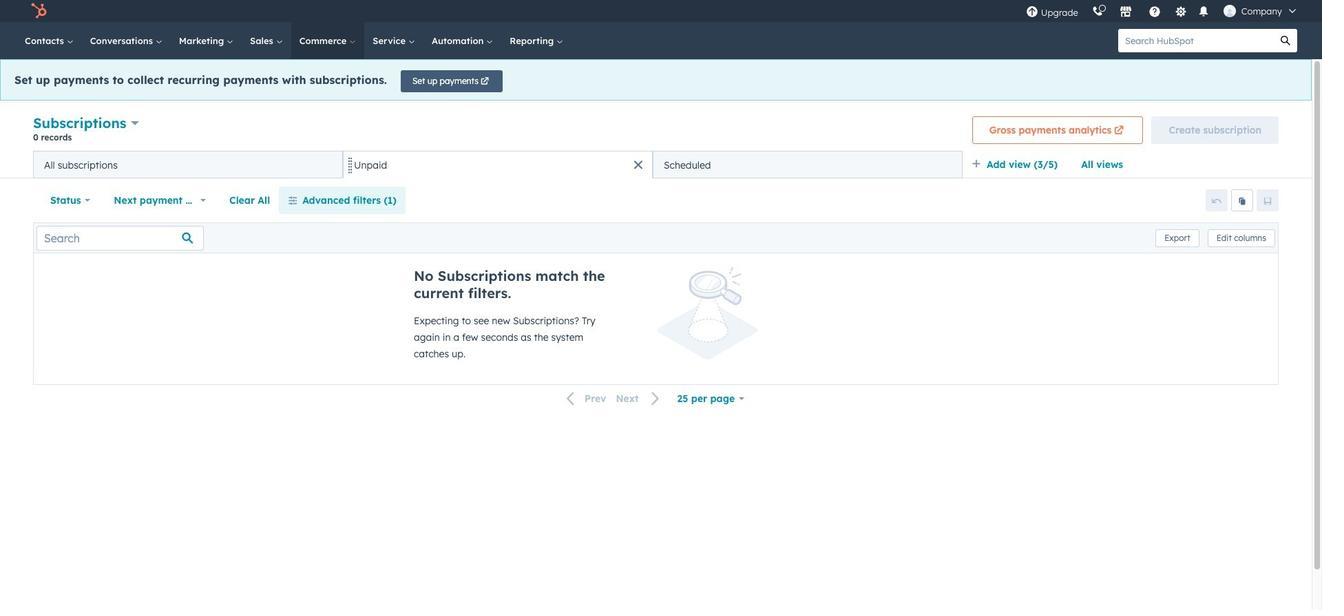 Task type: vqa. For each thing, say whether or not it's contained in the screenshot.
advanced
no



Task type: describe. For each thing, give the bounding box(es) containing it.
jacob simon image
[[1224, 5, 1236, 17]]

pagination navigation
[[559, 390, 669, 408]]

marketplaces image
[[1120, 6, 1132, 19]]

Search HubSpot search field
[[1119, 29, 1274, 52]]



Task type: locate. For each thing, give the bounding box(es) containing it.
menu
[[1019, 0, 1306, 22]]

Search search field
[[37, 226, 204, 250]]

banner
[[33, 112, 1279, 151]]



